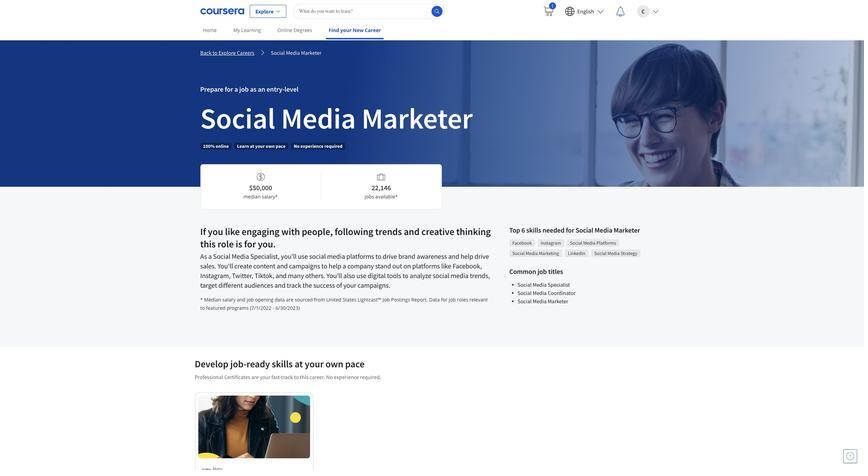 Task type: describe. For each thing, give the bounding box(es) containing it.
learning
[[242, 27, 261, 33]]

different
[[219, 281, 243, 290]]

data
[[275, 297, 285, 304]]

and up facebook,
[[449, 252, 460, 261]]

0 vertical spatial own
[[266, 143, 275, 150]]

online
[[278, 27, 293, 33]]

develop job-ready skills at your own pace professional certificates are your fast-track to this career. no experience required.
[[195, 358, 382, 381]]

and up "data"
[[275, 281, 286, 290]]

1 vertical spatial a
[[209, 252, 212, 261]]

common
[[510, 268, 537, 276]]

this inside the if you like engaging with people, following trends and creative thinking this role is for you. as a social media specialist, you'll use social media platforms to drive brand awareness and help drive sales. you'll create content and campaigns to help a company stand out on platforms like facebook, instagram, twitter, tiktok, and many others. you'll also use digital tools to analyze social media trends, target different audiences and track the success of your campaigns.
[[200, 238, 216, 251]]

0 vertical spatial use
[[298, 252, 308, 261]]

facebook,
[[453, 262, 482, 271]]

careers
[[237, 49, 255, 56]]

available
[[376, 194, 396, 200]]

for right prepare
[[225, 85, 233, 94]]

no experience required
[[294, 143, 343, 150]]

lightcast™
[[358, 297, 382, 304]]

0 vertical spatial social
[[310, 252, 326, 261]]

explore inside popup button
[[256, 8, 274, 15]]

0 vertical spatial help
[[461, 252, 474, 261]]

tiktok,
[[255, 272, 275, 280]]

titles
[[549, 268, 564, 276]]

What do you want to learn? text field
[[294, 4, 446, 19]]

0 vertical spatial a
[[235, 85, 238, 94]]

* for 22,146
[[396, 194, 398, 200]]

experience inside 'develop job-ready skills at your own pace professional certificates are your fast-track to this career. no experience required.'
[[334, 374, 359, 381]]

jobs
[[365, 194, 374, 200]]

0 horizontal spatial no
[[294, 143, 300, 150]]

the
[[303, 281, 312, 290]]

1 vertical spatial platforms
[[413, 262, 440, 271]]

shopping cart: 1 item element
[[543, 2, 557, 17]]

tools
[[387, 272, 402, 280]]

(7/1/2022
[[250, 305, 272, 312]]

6/30/2023)
[[276, 305, 300, 312]]

* for $50,000
[[275, 194, 278, 200]]

united
[[327, 297, 342, 304]]

ready
[[247, 358, 270, 371]]

back to explore careers link
[[200, 49, 255, 57]]

and inside * median salary and job opening data are sourced from united states lightcast™ job postings report. data for job roles relevant to featured programs (7/1/2022 - 6/30/2023)
[[237, 297, 246, 304]]

online
[[216, 143, 229, 150]]

learn at your own pace
[[237, 143, 286, 150]]

find your new career link
[[326, 22, 384, 39]]

of
[[337, 281, 342, 290]]

to right back
[[213, 49, 218, 56]]

social media specialist social media coordinator social media marketer
[[518, 282, 576, 305]]

relevant
[[470, 297, 488, 304]]

1 horizontal spatial like
[[442, 262, 452, 271]]

trends,
[[470, 272, 490, 280]]

digital
[[368, 272, 386, 280]]

states
[[343, 297, 357, 304]]

opening
[[255, 297, 274, 304]]

salary for $50,000
[[262, 194, 275, 200]]

100%
[[203, 143, 215, 150]]

job up (7/1/2022
[[247, 297, 254, 304]]

postings
[[391, 297, 410, 304]]

back to explore careers
[[200, 49, 255, 56]]

platforms
[[597, 240, 617, 247]]

social inside the if you like engaging with people, following trends and creative thinking this role is for you. as a social media specialist, you'll use social media platforms to drive brand awareness and help drive sales. you'll create content and campaigns to help a company stand out on platforms like facebook, instagram, twitter, tiktok, and many others. you'll also use digital tools to analyze social media trends, target different audiences and track the success of your campaigns.
[[213, 252, 231, 261]]

entry-
[[267, 85, 285, 94]]

no inside 'develop job-ready skills at your own pace professional certificates are your fast-track to this career. no experience required.'
[[327, 374, 333, 381]]

* median salary and job opening data are sourced from united states lightcast™ job postings report. data for job roles relevant to featured programs (7/1/2022 - 6/30/2023)
[[200, 297, 488, 312]]

engaging
[[242, 226, 280, 238]]

0 horizontal spatial experience
[[301, 143, 324, 150]]

social media platforms
[[571, 240, 617, 247]]

programs
[[227, 305, 249, 312]]

my learning link
[[231, 22, 264, 38]]

you
[[208, 226, 223, 238]]

facebook
[[513, 240, 532, 247]]

to inside 'develop job-ready skills at your own pace professional certificates are your fast-track to this career. no experience required.'
[[294, 374, 299, 381]]

twitter,
[[232, 272, 254, 280]]

and right trends
[[404, 226, 420, 238]]

c
[[642, 8, 645, 15]]

0 vertical spatial social media marketer
[[271, 49, 322, 56]]

find
[[329, 27, 339, 33]]

if
[[200, 226, 206, 238]]

job left "roles"
[[449, 297, 456, 304]]

many
[[288, 272, 304, 280]]

this inside 'develop job-ready skills at your own pace professional certificates are your fast-track to this career. no experience required.'
[[300, 374, 309, 381]]

on
[[404, 262, 411, 271]]

for inside * median salary and job opening data are sourced from united states lightcast™ job postings report. data for job roles relevant to featured programs (7/1/2022 - 6/30/2023)
[[441, 297, 448, 304]]

my
[[233, 27, 240, 33]]

you'll
[[218, 262, 233, 271]]

0 horizontal spatial like
[[225, 226, 240, 238]]

target
[[200, 281, 217, 290]]

0 horizontal spatial pace
[[276, 143, 286, 150]]

to up others.
[[322, 262, 328, 271]]

following
[[335, 226, 374, 238]]

1 horizontal spatial skills
[[527, 226, 542, 235]]

1 vertical spatial social
[[433, 272, 450, 280]]

success
[[314, 281, 335, 290]]

$50,000
[[250, 184, 272, 192]]

track inside 'develop job-ready skills at your own pace professional certificates are your fast-track to this career. no experience required.'
[[282, 374, 293, 381]]

stand
[[376, 262, 391, 271]]

100% online
[[203, 143, 229, 150]]

0 vertical spatial media
[[327, 252, 345, 261]]

pace inside 'develop job-ready skills at your own pace professional certificates are your fast-track to this career. no experience required.'
[[346, 358, 365, 371]]

out
[[393, 262, 403, 271]]

analyze
[[410, 272, 432, 280]]

specialist
[[548, 282, 571, 289]]

social media marketing
[[513, 251, 560, 257]]

you'll
[[281, 252, 297, 261]]



Task type: vqa. For each thing, say whether or not it's contained in the screenshot.
If
yes



Task type: locate. For each thing, give the bounding box(es) containing it.
awareness
[[417, 252, 447, 261]]

own
[[266, 143, 275, 150], [326, 358, 344, 371]]

1 horizontal spatial drive
[[475, 252, 489, 261]]

1 vertical spatial are
[[252, 374, 259, 381]]

fast-
[[272, 374, 282, 381]]

platforms up company
[[347, 252, 374, 261]]

0 horizontal spatial *
[[200, 297, 203, 304]]

roles
[[458, 297, 469, 304]]

for right is
[[244, 238, 256, 251]]

track inside the if you like engaging with people, following trends and creative thinking this role is for you. as a social media specialist, you'll use social media platforms to drive brand awareness and help drive sales. you'll create content and campaigns to help a company stand out on platforms like facebook, instagram, twitter, tiktok, and many others. you'll also use digital tools to analyze social media trends, target different audiences and track the success of your campaigns.
[[287, 281, 302, 290]]

1 horizontal spatial help
[[461, 252, 474, 261]]

6
[[522, 226, 526, 235]]

your inside the if you like engaging with people, following trends and creative thinking this role is for you. as a social media specialist, you'll use social media platforms to drive brand awareness and help drive sales. you'll create content and campaigns to help a company stand out on platforms like facebook, instagram, twitter, tiktok, and many others. you'll also use digital tools to analyze social media trends, target different audiences and track the success of your campaigns.
[[344, 281, 357, 290]]

1
[[552, 2, 554, 9]]

* inside * median salary and job opening data are sourced from united states lightcast™ job postings report. data for job roles relevant to featured programs (7/1/2022 - 6/30/2023)
[[200, 297, 203, 304]]

skills right 6
[[527, 226, 542, 235]]

median
[[204, 297, 221, 304]]

0 vertical spatial pace
[[276, 143, 286, 150]]

career.
[[310, 374, 325, 381]]

1 vertical spatial salary
[[223, 297, 236, 304]]

0 horizontal spatial platforms
[[347, 252, 374, 261]]

explore up the learning
[[256, 8, 274, 15]]

people,
[[302, 226, 333, 238]]

22,146 jobs available *
[[365, 184, 398, 200]]

1 vertical spatial at
[[295, 358, 303, 371]]

marketer
[[301, 49, 322, 56], [362, 100, 473, 137], [614, 226, 641, 235], [548, 298, 569, 305]]

1 vertical spatial help
[[329, 262, 342, 271]]

1 horizontal spatial this
[[300, 374, 309, 381]]

like down 'awareness' on the bottom
[[442, 262, 452, 271]]

as
[[250, 85, 257, 94]]

new
[[353, 27, 364, 33]]

and left many
[[276, 272, 287, 280]]

content
[[254, 262, 276, 271]]

for inside the if you like engaging with people, following trends and creative thinking this role is for you. as a social media specialist, you'll use social media platforms to drive brand awareness and help drive sales. you'll create content and campaigns to help a company stand out on platforms like facebook, instagram, twitter, tiktok, and many others. you'll also use digital tools to analyze social media trends, target different audiences and track the success of your campaigns.
[[244, 238, 256, 251]]

2 drive from the left
[[475, 252, 489, 261]]

campaigns.
[[358, 281, 391, 290]]

coordinator
[[548, 290, 576, 297]]

job
[[383, 297, 390, 304]]

0 horizontal spatial at
[[250, 143, 254, 150]]

and
[[404, 226, 420, 238], [449, 252, 460, 261], [277, 262, 288, 271], [276, 272, 287, 280], [275, 281, 286, 290], [237, 297, 246, 304]]

you.
[[258, 238, 276, 251]]

0 horizontal spatial skills
[[272, 358, 293, 371]]

1 vertical spatial explore
[[219, 49, 236, 56]]

experience left required
[[301, 143, 324, 150]]

track down many
[[287, 281, 302, 290]]

are inside * median salary and job opening data are sourced from united states lightcast™ job postings report. data for job roles relevant to featured programs (7/1/2022 - 6/30/2023)
[[286, 297, 294, 304]]

1 link
[[538, 0, 560, 22]]

online degrees
[[278, 27, 313, 33]]

data
[[430, 297, 440, 304]]

2 vertical spatial a
[[343, 262, 346, 271]]

marketer inside social media specialist social media coordinator social media marketer
[[548, 298, 569, 305]]

media inside the if you like engaging with people, following trends and creative thinking this role is for you. as a social media specialist, you'll use social media platforms to drive brand awareness and help drive sales. you'll create content and campaigns to help a company stand out on platforms like facebook, instagram, twitter, tiktok, and many others. you'll also use digital tools to analyze social media trends, target different audiences and track the success of your campaigns.
[[232, 252, 249, 261]]

if you like engaging with people, following trends and creative thinking this role is for you. as a social media specialist, you'll use social media platforms to drive brand awareness and help drive sales. you'll create content and campaigns to help a company stand out on platforms like facebook, instagram, twitter, tiktok, and many others. you'll also use digital tools to analyze social media trends, target different audiences and track the success of your campaigns.
[[200, 226, 491, 290]]

top
[[510, 226, 521, 235]]

0 horizontal spatial social
[[310, 252, 326, 261]]

1 vertical spatial no
[[327, 374, 333, 381]]

1 horizontal spatial platforms
[[413, 262, 440, 271]]

like right you
[[225, 226, 240, 238]]

social media strategy
[[595, 251, 638, 257]]

a up also
[[343, 262, 346, 271]]

0 vertical spatial platforms
[[347, 252, 374, 261]]

0 vertical spatial at
[[250, 143, 254, 150]]

1 vertical spatial pace
[[346, 358, 365, 371]]

this left career.
[[300, 374, 309, 381]]

sales.
[[200, 262, 216, 271]]

1 horizontal spatial *
[[275, 194, 278, 200]]

1 vertical spatial social media marketer
[[200, 100, 473, 137]]

back
[[200, 49, 212, 56]]

your inside 'link'
[[341, 27, 352, 33]]

1 vertical spatial this
[[300, 374, 309, 381]]

a
[[235, 85, 238, 94], [209, 252, 212, 261], [343, 262, 346, 271]]

are up 6/30/2023)
[[286, 297, 294, 304]]

strategy
[[621, 251, 638, 257]]

media
[[286, 49, 300, 56], [281, 100, 356, 137], [595, 226, 613, 235], [584, 240, 596, 247], [526, 251, 538, 257], [608, 251, 620, 257], [232, 252, 249, 261], [533, 282, 547, 289], [533, 290, 547, 297], [533, 298, 547, 305]]

0 vertical spatial experience
[[301, 143, 324, 150]]

coursera image
[[200, 6, 244, 17]]

skills
[[527, 226, 542, 235], [272, 358, 293, 371]]

prepare
[[200, 85, 224, 94]]

trends
[[376, 226, 402, 238]]

are inside 'develop job-ready skills at your own pace professional certificates are your fast-track to this career. no experience required.'
[[252, 374, 259, 381]]

0 vertical spatial salary
[[262, 194, 275, 200]]

to right 'fast-' at the left of page
[[294, 374, 299, 381]]

required
[[325, 143, 343, 150]]

0 horizontal spatial this
[[200, 238, 216, 251]]

job left the as at the top of the page
[[240, 85, 249, 94]]

social up campaigns
[[310, 252, 326, 261]]

social media marketer down online degrees
[[271, 49, 322, 56]]

for right needed
[[566, 226, 575, 235]]

salary inside * median salary and job opening data are sourced from united states lightcast™ job postings report. data for job roles relevant to featured programs (7/1/2022 - 6/30/2023)
[[223, 297, 236, 304]]

1 horizontal spatial experience
[[334, 374, 359, 381]]

social
[[310, 252, 326, 261], [433, 272, 450, 280]]

audiences
[[244, 281, 273, 290]]

company
[[348, 262, 374, 271]]

english button
[[560, 0, 610, 22]]

1 vertical spatial own
[[326, 358, 344, 371]]

platforms
[[347, 252, 374, 261], [413, 262, 440, 271]]

thinking
[[457, 226, 491, 238]]

c button
[[632, 0, 665, 22]]

0 horizontal spatial salary
[[223, 297, 236, 304]]

0 vertical spatial are
[[286, 297, 294, 304]]

with
[[282, 226, 300, 238]]

* inside 22,146 jobs available *
[[396, 194, 398, 200]]

platforms up analyze
[[413, 262, 440, 271]]

prepare for a job as an entry-level
[[200, 85, 299, 94]]

1 horizontal spatial a
[[235, 85, 238, 94]]

your down also
[[344, 281, 357, 290]]

1 horizontal spatial use
[[357, 272, 367, 280]]

others.
[[306, 272, 326, 280]]

featured
[[206, 305, 226, 312]]

* inside the $50,000 median salary *
[[275, 194, 278, 200]]

home link
[[200, 22, 220, 38]]

use down company
[[357, 272, 367, 280]]

0 vertical spatial no
[[294, 143, 300, 150]]

0 vertical spatial skills
[[527, 226, 542, 235]]

1 horizontal spatial explore
[[256, 8, 274, 15]]

salary inside the $50,000 median salary *
[[262, 194, 275, 200]]

drive up facebook,
[[475, 252, 489, 261]]

help center image
[[847, 453, 855, 461]]

find your new career
[[329, 27, 381, 33]]

* right median on the left top of the page
[[275, 194, 278, 200]]

to down median
[[200, 305, 205, 312]]

explore left 'careers'
[[219, 49, 236, 56]]

salary down $50,000
[[262, 194, 275, 200]]

specialist,
[[251, 252, 280, 261]]

0 horizontal spatial help
[[329, 262, 342, 271]]

career
[[365, 27, 381, 33]]

certificates
[[225, 374, 251, 381]]

also
[[344, 272, 355, 280]]

social right analyze
[[433, 272, 450, 280]]

own inside 'develop job-ready skills at your own pace professional certificates are your fast-track to this career. no experience required.'
[[326, 358, 344, 371]]

a right as
[[209, 252, 212, 261]]

0 vertical spatial explore
[[256, 8, 274, 15]]

0 horizontal spatial are
[[252, 374, 259, 381]]

develop
[[195, 358, 229, 371]]

0 horizontal spatial use
[[298, 252, 308, 261]]

$50,000 median salary *
[[244, 184, 278, 200]]

1 drive from the left
[[383, 252, 397, 261]]

1 horizontal spatial no
[[327, 374, 333, 381]]

report.
[[412, 297, 428, 304]]

1 vertical spatial experience
[[334, 374, 359, 381]]

1 vertical spatial like
[[442, 262, 452, 271]]

to down on
[[403, 272, 409, 280]]

help up you'll at left
[[329, 262, 342, 271]]

* right jobs
[[396, 194, 398, 200]]

job left titles
[[538, 268, 547, 276]]

0 vertical spatial this
[[200, 238, 216, 251]]

role
[[218, 238, 234, 251]]

use up campaigns
[[298, 252, 308, 261]]

english
[[578, 8, 595, 15]]

to up stand
[[376, 252, 382, 261]]

salary
[[262, 194, 275, 200], [223, 297, 236, 304]]

and up programs on the left bottom
[[237, 297, 246, 304]]

* left median
[[200, 297, 203, 304]]

this up as
[[200, 238, 216, 251]]

you'll
[[327, 272, 342, 280]]

-
[[273, 305, 275, 312]]

are down ready
[[252, 374, 259, 381]]

drive up stand
[[383, 252, 397, 261]]

1 vertical spatial use
[[357, 272, 367, 280]]

media up you'll at left
[[327, 252, 345, 261]]

0 horizontal spatial a
[[209, 252, 212, 261]]

help up facebook,
[[461, 252, 474, 261]]

salary up programs on the left bottom
[[223, 297, 236, 304]]

1 horizontal spatial pace
[[346, 358, 365, 371]]

your right learn
[[255, 143, 265, 150]]

1 horizontal spatial media
[[451, 272, 469, 280]]

experience left required.
[[334, 374, 359, 381]]

skills up 'fast-' at the left of page
[[272, 358, 293, 371]]

0 horizontal spatial own
[[266, 143, 275, 150]]

is
[[236, 238, 243, 251]]

at inside 'develop job-ready skills at your own pace professional certificates are your fast-track to this career. no experience required.'
[[295, 358, 303, 371]]

linkedin
[[569, 251, 586, 257]]

skills inside 'develop job-ready skills at your own pace professional certificates are your fast-track to this career. no experience required.'
[[272, 358, 293, 371]]

0 horizontal spatial explore
[[219, 49, 236, 56]]

for right data
[[441, 297, 448, 304]]

1 horizontal spatial at
[[295, 358, 303, 371]]

social media marketer
[[271, 49, 322, 56], [200, 100, 473, 137]]

media
[[327, 252, 345, 261], [451, 272, 469, 280]]

0 horizontal spatial media
[[327, 252, 345, 261]]

salary for *
[[223, 297, 236, 304]]

use
[[298, 252, 308, 261], [357, 272, 367, 280]]

sourced
[[295, 297, 313, 304]]

0 vertical spatial track
[[287, 281, 302, 290]]

brand
[[399, 252, 416, 261]]

22,146
[[372, 184, 391, 192]]

my learning
[[233, 27, 261, 33]]

your right find
[[341, 27, 352, 33]]

a left the as at the top of the page
[[235, 85, 238, 94]]

instagram
[[541, 240, 562, 247]]

2 horizontal spatial *
[[396, 194, 398, 200]]

and down you'll
[[277, 262, 288, 271]]

1 horizontal spatial own
[[326, 358, 344, 371]]

media down facebook,
[[451, 272, 469, 280]]

top 6 skills needed for social media marketer
[[510, 226, 641, 235]]

1 horizontal spatial salary
[[262, 194, 275, 200]]

1 vertical spatial skills
[[272, 358, 293, 371]]

your up career.
[[305, 358, 324, 371]]

1 vertical spatial media
[[451, 272, 469, 280]]

1 horizontal spatial social
[[433, 272, 450, 280]]

required.
[[360, 374, 382, 381]]

creative
[[422, 226, 455, 238]]

your left 'fast-' at the left of page
[[260, 374, 271, 381]]

2 horizontal spatial a
[[343, 262, 346, 271]]

campaigns
[[289, 262, 320, 271]]

track left career.
[[282, 374, 293, 381]]

1 vertical spatial track
[[282, 374, 293, 381]]

to inside * median salary and job opening data are sourced from united states lightcast™ job postings report. data for job roles relevant to featured programs (7/1/2022 - 6/30/2023)
[[200, 305, 205, 312]]

1 horizontal spatial are
[[286, 297, 294, 304]]

explore
[[256, 8, 274, 15], [219, 49, 236, 56]]

0 horizontal spatial drive
[[383, 252, 397, 261]]

0 vertical spatial like
[[225, 226, 240, 238]]

None search field
[[294, 4, 446, 19]]

social media marketer up required
[[200, 100, 473, 137]]



